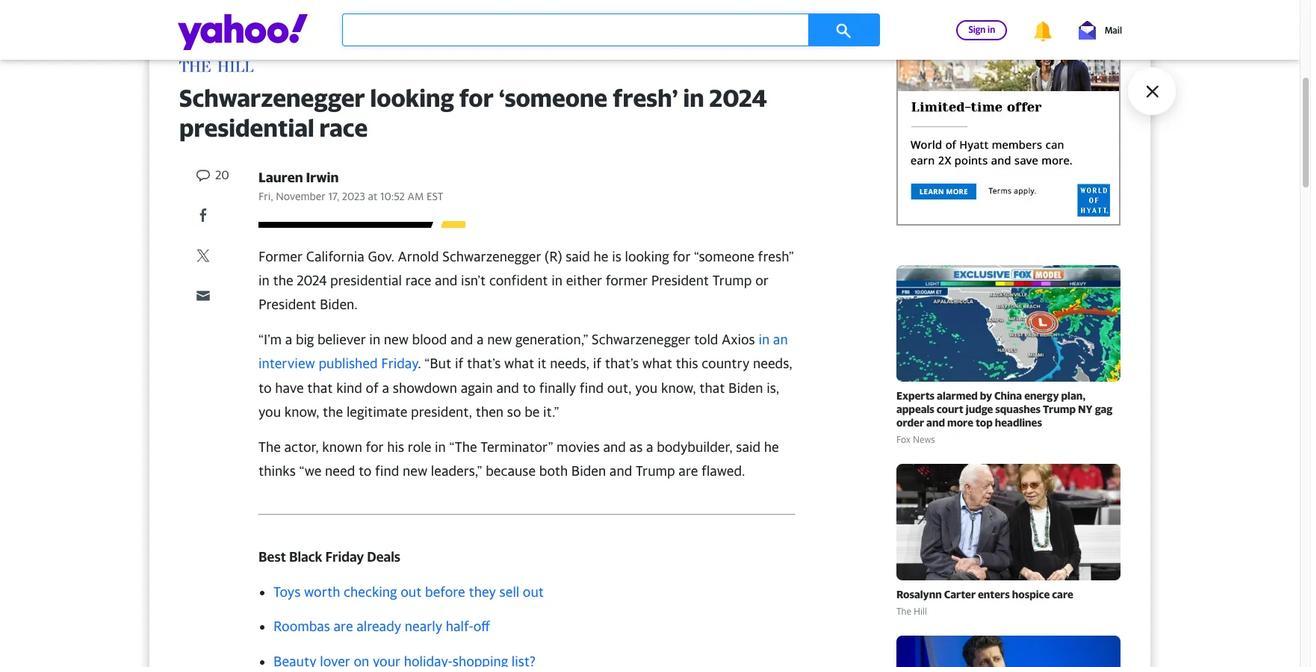 Task type: describe. For each thing, give the bounding box(es) containing it.
sell
[[500, 584, 519, 600]]

and inside 'former california gov. arnold schwarzenegger (r) said he is looking for "someone fresh" in the 2024 presidential race and isn't confident in either former president trump or president biden.'
[[435, 273, 458, 288]]

at
[[368, 189, 378, 202]]

either
[[566, 273, 602, 288]]

carter
[[944, 588, 976, 601]]

blood
[[412, 332, 447, 348]]

est
[[427, 189, 443, 202]]

biden inside . "but if that's what it needs, if that's what this country needs, to have that kind of a showdown again and to finally find out, you know, that biden is, you know, the legitimate president, then so be it."
[[729, 380, 763, 396]]

Search query text field
[[342, 13, 858, 46]]

"i'm
[[259, 332, 282, 348]]

legitimate
[[347, 404, 408, 420]]

17,
[[328, 189, 339, 202]]

it
[[538, 356, 547, 372]]

for inside 'schwarzenegger looking for 'someone fresh' in 2024 presidential race'
[[459, 83, 494, 112]]

deals
[[367, 549, 401, 565]]

best black friday deals
[[259, 549, 401, 565]]

1 that's from the left
[[467, 356, 501, 372]]

0 horizontal spatial president
[[259, 297, 316, 313]]

in inside 'link'
[[988, 24, 995, 35]]

presidential inside 'schwarzenegger looking for 'someone fresh' in 2024 presidential race'
[[179, 113, 314, 142]]

looking inside 'former california gov. arnold schwarzenegger (r) said he is looking for "someone fresh" in the 2024 presidential race and isn't confident in either former president trump or president biden.'
[[625, 248, 669, 264]]

New! search field
[[342, 13, 880, 46]]

1 horizontal spatial president
[[651, 273, 709, 288]]

squashes
[[995, 403, 1041, 415]]

"someone
[[694, 248, 755, 264]]

for inside 'former california gov. arnold schwarzenegger (r) said he is looking for "someone fresh" in the 2024 presidential race and isn't confident in either former president trump or president biden.'
[[673, 248, 691, 264]]

1 vertical spatial you
[[259, 404, 281, 420]]

fresh"
[[758, 248, 794, 264]]

1 needs, from the left
[[550, 356, 590, 372]]

are inside the actor, known for his role in "the terminator" movies and as a bodybuilder, said he thinks "we need to find new leaders," because both biden and trump are flawed.
[[679, 464, 698, 479]]

rosalynn carter enters hospice care the hill
[[897, 588, 1074, 617]]

the hill image
[[179, 58, 255, 75]]

the inside rosalynn carter enters hospice care the hill
[[897, 606, 911, 617]]

order
[[897, 416, 924, 429]]

rosalynn
[[897, 588, 942, 601]]

said inside 'former california gov. arnold schwarzenegger (r) said he is looking for "someone fresh" in the 2024 presidential race and isn't confident in either former president trump or president biden.'
[[566, 248, 590, 264]]

again
[[461, 380, 493, 396]]

biden.
[[320, 297, 358, 313]]

november
[[276, 189, 326, 202]]

find inside the actor, known for his role in "the terminator" movies and as a bodybuilder, said he thinks "we need to find new leaders," because both biden and trump are flawed.
[[375, 464, 399, 479]]

new inside the actor, known for his role in "the terminator" movies and as a bodybuilder, said he thinks "we need to find new leaders," because both biden and trump are flawed.
[[403, 464, 428, 479]]

friday inside in an interview published friday
[[381, 356, 418, 372]]

experts
[[897, 389, 935, 402]]

be
[[525, 404, 540, 420]]

trump inside experts alarmed by china energy plan, appeals court judge squashes trump ny gag order and more top headlines fox news
[[1043, 403, 1076, 415]]

gov.
[[368, 248, 394, 264]]

arnold
[[398, 248, 439, 264]]

or
[[755, 273, 769, 288]]

former
[[259, 248, 303, 264]]

1 out from the left
[[401, 584, 422, 600]]

finally
[[539, 380, 576, 396]]

black
[[289, 549, 322, 565]]

am
[[408, 189, 424, 202]]

roombas are already nearly half-off link
[[273, 619, 490, 635]]

a up again
[[477, 332, 484, 348]]

hospice
[[1012, 588, 1050, 601]]

said inside the actor, known for his role in "the terminator" movies and as a bodybuilder, said he thinks "we need to find new leaders," because both biden and trump are flawed.
[[736, 439, 761, 455]]

country
[[702, 356, 750, 372]]

ny
[[1078, 403, 1093, 415]]

axios
[[722, 332, 755, 348]]

and right blood
[[451, 332, 473, 348]]

toys worth checking out before they sell out link
[[273, 584, 544, 600]]

experts alarmed by china energy plan, appeals court judge squashes trump ny gag order and more top headlines fox news
[[897, 389, 1113, 445]]

before
[[425, 584, 465, 600]]

showdown
[[393, 380, 457, 396]]

as
[[630, 439, 643, 455]]

roombas
[[273, 619, 330, 635]]

and left as
[[603, 439, 626, 455]]

2 that from the left
[[700, 380, 725, 396]]

.
[[418, 356, 421, 372]]

china
[[995, 389, 1022, 402]]

"the
[[449, 439, 477, 455]]

president,
[[411, 404, 472, 420]]

big
[[296, 332, 314, 348]]

0 horizontal spatial know,
[[284, 404, 319, 420]]

roombas are already nearly half-off
[[273, 619, 490, 635]]

in right believer
[[369, 332, 380, 348]]

known
[[322, 439, 362, 455]]

thinks
[[259, 464, 296, 479]]

fri,
[[259, 189, 273, 202]]

presidential inside 'former california gov. arnold schwarzenegger (r) said he is looking for "someone fresh" in the 2024 presidential race and isn't confident in either former president trump or president biden.'
[[330, 273, 402, 288]]

experts alarmed by china energy plan, appeals court judge squashes trump ny gag order and more top headlines link
[[897, 389, 1121, 430]]

hill
[[914, 606, 927, 617]]

20 link
[[194, 167, 229, 185]]

lauren irwin fri, november 17, 2023 at 10:52 am est
[[259, 169, 443, 202]]

have
[[275, 380, 304, 396]]

worth
[[304, 584, 340, 600]]

leaders,"
[[431, 464, 482, 479]]

news
[[913, 434, 935, 445]]

care
[[1052, 588, 1074, 601]]

race inside 'schwarzenegger looking for 'someone fresh' in 2024 presidential race'
[[319, 113, 368, 142]]

in inside in an interview published friday
[[759, 332, 770, 348]]

court
[[937, 403, 964, 415]]

plan,
[[1061, 389, 1086, 402]]

1 if from the left
[[455, 356, 463, 372]]



Task type: locate. For each thing, give the bounding box(es) containing it.
bodybuilder,
[[657, 439, 733, 455]]

for
[[459, 83, 494, 112], [673, 248, 691, 264], [366, 439, 384, 455]]

1 horizontal spatial presidential
[[330, 273, 402, 288]]

of
[[366, 380, 379, 396]]

to up be
[[523, 380, 536, 396]]

1 vertical spatial are
[[334, 619, 353, 635]]

the inside 'former california gov. arnold schwarzenegger (r) said he is looking for "someone fresh" in the 2024 presidential race and isn't confident in either former president trump or president biden.'
[[273, 273, 293, 288]]

1 what from the left
[[504, 356, 534, 372]]

find left out,
[[580, 380, 604, 396]]

looking inside 'schwarzenegger looking for 'someone fresh' in 2024 presidential race'
[[370, 83, 454, 112]]

out left before
[[401, 584, 422, 600]]

1 horizontal spatial that
[[700, 380, 725, 396]]

if right it
[[593, 356, 602, 372]]

2 horizontal spatial to
[[523, 380, 536, 396]]

0 vertical spatial advertisement region
[[288, 0, 1012, 9]]

in right fresh'
[[683, 83, 704, 112]]

0 horizontal spatial the
[[259, 439, 281, 455]]

0 horizontal spatial if
[[455, 356, 463, 372]]

trump
[[713, 273, 752, 288], [1043, 403, 1076, 415], [636, 464, 675, 479]]

0 vertical spatial he
[[594, 248, 609, 264]]

to
[[259, 380, 272, 396], [523, 380, 536, 396], [359, 464, 372, 479]]

and down court
[[927, 416, 945, 429]]

that down country
[[700, 380, 725, 396]]

lauren
[[259, 169, 303, 185]]

to left have
[[259, 380, 272, 396]]

a inside the actor, known for his role in "the terminator" movies and as a bodybuilder, said he thinks "we need to find new leaders," because both biden and trump are flawed.
[[646, 439, 653, 455]]

1 horizontal spatial race
[[405, 273, 431, 288]]

1 horizontal spatial know,
[[661, 380, 696, 396]]

0 vertical spatial looking
[[370, 83, 454, 112]]

0 vertical spatial the
[[259, 439, 281, 455]]

2 needs, from the left
[[753, 356, 793, 372]]

know, down have
[[284, 404, 319, 420]]

former california gov. arnold schwarzenegger (r) said he is looking for "someone fresh" in the 2024 presidential race and isn't confident in either former president trump or president biden.
[[259, 248, 794, 313]]

it."
[[543, 404, 559, 420]]

0 vertical spatial you
[[635, 380, 658, 396]]

he inside 'former california gov. arnold schwarzenegger (r) said he is looking for "someone fresh" in the 2024 presidential race and isn't confident in either former president trump or president biden.'
[[594, 248, 609, 264]]

for inside the actor, known for his role in "the terminator" movies and as a bodybuilder, said he thinks "we need to find new leaders," because both biden and trump are flawed.
[[366, 439, 384, 455]]

2 horizontal spatial trump
[[1043, 403, 1076, 415]]

is
[[612, 248, 622, 264]]

trump down as
[[636, 464, 675, 479]]

toys worth checking out before they sell out
[[273, 584, 544, 600]]

. "but if that's what it needs, if that's what this country needs, to have that kind of a showdown again and to finally find out, you know, that biden is, you know, the legitimate president, then so be it."
[[259, 356, 793, 420]]

0 horizontal spatial for
[[366, 439, 384, 455]]

0 horizontal spatial the
[[273, 273, 293, 288]]

0 horizontal spatial 2024
[[297, 273, 327, 288]]

they
[[469, 584, 496, 600]]

'someone
[[499, 83, 608, 112]]

trump inside the actor, known for his role in "the terminator" movies and as a bodybuilder, said he thinks "we need to find new leaders," because both biden and trump are flawed.
[[636, 464, 675, 479]]

2 vertical spatial trump
[[636, 464, 675, 479]]

are
[[679, 464, 698, 479], [334, 619, 353, 635]]

1 vertical spatial know,
[[284, 404, 319, 420]]

1 horizontal spatial needs,
[[753, 356, 793, 372]]

1 horizontal spatial for
[[459, 83, 494, 112]]

by
[[980, 389, 992, 402]]

generation,"
[[516, 332, 588, 348]]

2024 inside 'schwarzenegger looking for 'someone fresh' in 2024 presidential race'
[[709, 83, 767, 112]]

off
[[474, 619, 490, 635]]

1 vertical spatial the
[[323, 404, 343, 420]]

know,
[[661, 380, 696, 396], [284, 404, 319, 420]]

he left is
[[594, 248, 609, 264]]

the
[[273, 273, 293, 288], [323, 404, 343, 420]]

2024
[[709, 83, 767, 112], [297, 273, 327, 288]]

1 vertical spatial biden
[[571, 464, 606, 479]]

the up thinks at left bottom
[[259, 439, 281, 455]]

so
[[507, 404, 521, 420]]

0 vertical spatial find
[[580, 380, 604, 396]]

0 vertical spatial friday
[[381, 356, 418, 372]]

0 horizontal spatial trump
[[636, 464, 675, 479]]

1 vertical spatial schwarzenegger
[[442, 248, 541, 264]]

1 horizontal spatial you
[[635, 380, 658, 396]]

a inside . "but if that's what it needs, if that's what this country needs, to have that kind of a showdown again and to finally find out, you know, that biden is, you know, the legitimate president, then so be it."
[[382, 380, 389, 396]]

0 vertical spatial biden
[[729, 380, 763, 396]]

2 out from the left
[[523, 584, 544, 600]]

1 vertical spatial the
[[897, 606, 911, 617]]

1 horizontal spatial the
[[897, 606, 911, 617]]

1 horizontal spatial if
[[593, 356, 602, 372]]

toolbar
[[933, 18, 1122, 42]]

and up so at the bottom of the page
[[497, 380, 519, 396]]

you down have
[[259, 404, 281, 420]]

know, down this
[[661, 380, 696, 396]]

1 horizontal spatial find
[[580, 380, 604, 396]]

his
[[387, 439, 404, 455]]

is,
[[767, 380, 779, 396]]

1 vertical spatial find
[[375, 464, 399, 479]]

and left isn't
[[435, 273, 458, 288]]

role
[[408, 439, 431, 455]]

terminator"
[[481, 439, 553, 455]]

president up "i'm on the left
[[259, 297, 316, 313]]

find
[[580, 380, 604, 396], [375, 464, 399, 479]]

what left this
[[642, 356, 672, 372]]

1 vertical spatial friday
[[325, 549, 364, 565]]

the inside the actor, known for his role in "the terminator" movies and as a bodybuilder, said he thinks "we need to find new leaders," because both biden and trump are flawed.
[[259, 439, 281, 455]]

2 vertical spatial for
[[366, 439, 384, 455]]

he inside the actor, known for his role in "the terminator" movies and as a bodybuilder, said he thinks "we need to find new leaders," because both biden and trump are flawed.
[[764, 439, 779, 455]]

1 vertical spatial trump
[[1043, 403, 1076, 415]]

energy
[[1024, 389, 1059, 402]]

alarmed
[[937, 389, 978, 402]]

nearly
[[405, 619, 442, 635]]

0 horizontal spatial needs,
[[550, 356, 590, 372]]

schwarzenegger inside 'schwarzenegger looking for 'someone fresh' in 2024 presidential race'
[[179, 83, 365, 112]]

1 horizontal spatial friday
[[381, 356, 418, 372]]

presidential up 20
[[179, 113, 314, 142]]

1 horizontal spatial biden
[[729, 380, 763, 396]]

irwin
[[306, 169, 339, 185]]

biden left is,
[[729, 380, 763, 396]]

schwarzenegger down the hill image
[[179, 83, 365, 112]]

0 horizontal spatial to
[[259, 380, 272, 396]]

20
[[215, 167, 229, 182]]

are left already
[[334, 619, 353, 635]]

the inside . "but if that's what it needs, if that's what this country needs, to have that kind of a showdown again and to finally find out, you know, that biden is, you know, the legitimate president, then so be it."
[[323, 404, 343, 420]]

race up "irwin"
[[319, 113, 368, 142]]

schwarzenegger looking for 'someone fresh' in 2024 presidential race
[[179, 83, 767, 142]]

1 vertical spatial 2024
[[297, 273, 327, 288]]

new
[[384, 332, 409, 348], [487, 332, 512, 348], [403, 464, 428, 479]]

0 vertical spatial said
[[566, 248, 590, 264]]

in down "(r)"
[[552, 273, 563, 288]]

mail
[[1105, 24, 1122, 35]]

and
[[435, 273, 458, 288], [451, 332, 473, 348], [497, 380, 519, 396], [927, 416, 945, 429], [603, 439, 626, 455], [610, 464, 632, 479]]

schwarzenegger up isn't
[[442, 248, 541, 264]]

0 vertical spatial trump
[[713, 273, 752, 288]]

2 vertical spatial schwarzenegger
[[592, 332, 691, 348]]

0 horizontal spatial what
[[504, 356, 534, 372]]

race down arnold
[[405, 273, 431, 288]]

0 horizontal spatial find
[[375, 464, 399, 479]]

race inside 'former california gov. arnold schwarzenegger (r) said he is looking for "someone fresh" in the 2024 presidential race and isn't confident in either former president trump or president biden.'
[[405, 273, 431, 288]]

biden down movies
[[571, 464, 606, 479]]

interview
[[259, 356, 315, 372]]

advertisement region
[[288, 0, 1012, 9], [897, 39, 1121, 226]]

and inside . "but if that's what it needs, if that's what this country needs, to have that kind of a showdown again and to finally find out, you know, that biden is, you know, the legitimate president, then so be it."
[[497, 380, 519, 396]]

presidential down gov.
[[330, 273, 402, 288]]

a right as
[[646, 439, 653, 455]]

schwarzenegger
[[179, 83, 365, 112], [442, 248, 541, 264], [592, 332, 691, 348]]

this
[[676, 356, 698, 372]]

the left hill
[[897, 606, 911, 617]]

friday
[[381, 356, 418, 372], [325, 549, 364, 565]]

what
[[504, 356, 534, 372], [642, 356, 672, 372]]

0 horizontal spatial schwarzenegger
[[179, 83, 365, 112]]

he down is,
[[764, 439, 779, 455]]

0 vertical spatial 2024
[[709, 83, 767, 112]]

out right sell
[[523, 584, 544, 600]]

that's up again
[[467, 356, 501, 372]]

sign in
[[969, 24, 995, 35]]

(r)
[[545, 248, 562, 264]]

1 horizontal spatial to
[[359, 464, 372, 479]]

are down bodybuilder,
[[679, 464, 698, 479]]

0 horizontal spatial friday
[[325, 549, 364, 565]]

a right of
[[382, 380, 389, 396]]

0 vertical spatial schwarzenegger
[[179, 83, 365, 112]]

a left big
[[285, 332, 292, 348]]

1 horizontal spatial 2024
[[709, 83, 767, 112]]

0 vertical spatial president
[[651, 273, 709, 288]]

told
[[694, 332, 718, 348]]

2 that's from the left
[[605, 356, 639, 372]]

toys
[[273, 584, 301, 600]]

biden inside the actor, known for his role in "the terminator" movies and as a bodybuilder, said he thinks "we need to find new leaders," because both biden and trump are flawed.
[[571, 464, 606, 479]]

0 horizontal spatial presidential
[[179, 113, 314, 142]]

friday up showdown
[[381, 356, 418, 372]]

and inside experts alarmed by china energy plan, appeals court judge squashes trump ny gag order and more top headlines fox news
[[927, 416, 945, 429]]

0 horizontal spatial are
[[334, 619, 353, 635]]

that's up out,
[[605, 356, 639, 372]]

already
[[357, 619, 401, 635]]

because
[[486, 464, 536, 479]]

1 horizontal spatial out
[[523, 584, 544, 600]]

schwarzenegger up this
[[592, 332, 691, 348]]

movies
[[557, 439, 600, 455]]

0 horizontal spatial race
[[319, 113, 368, 142]]

headlines
[[995, 416, 1042, 429]]

in left an
[[759, 332, 770, 348]]

0 vertical spatial race
[[319, 113, 368, 142]]

needs,
[[550, 356, 590, 372], [753, 356, 793, 372]]

1 vertical spatial for
[[673, 248, 691, 264]]

needs, up is,
[[753, 356, 793, 372]]

biden
[[729, 380, 763, 396], [571, 464, 606, 479]]

1 vertical spatial president
[[259, 297, 316, 313]]

best
[[259, 549, 286, 565]]

0 horizontal spatial that's
[[467, 356, 501, 372]]

0 vertical spatial presidential
[[179, 113, 314, 142]]

and down as
[[610, 464, 632, 479]]

out,
[[607, 380, 632, 396]]

the down former
[[273, 273, 293, 288]]

half-
[[446, 619, 474, 635]]

1 horizontal spatial schwarzenegger
[[442, 248, 541, 264]]

actor,
[[284, 439, 319, 455]]

schwarzenegger inside 'former california gov. arnold schwarzenegger (r) said he is looking for "someone fresh" in the 2024 presidential race and isn't confident in either former president trump or president biden.'
[[442, 248, 541, 264]]

schwarzenegger looking for 'someone fresh' in 2024 presidential race article
[[179, 58, 870, 667]]

1 vertical spatial he
[[764, 439, 779, 455]]

fox
[[897, 434, 911, 445]]

0 vertical spatial know,
[[661, 380, 696, 396]]

0 horizontal spatial looking
[[370, 83, 454, 112]]

0 horizontal spatial he
[[594, 248, 609, 264]]

1 vertical spatial presidential
[[330, 273, 402, 288]]

to right need
[[359, 464, 372, 479]]

1 horizontal spatial are
[[679, 464, 698, 479]]

race
[[319, 113, 368, 142], [405, 273, 431, 288]]

1 horizontal spatial trump
[[713, 273, 752, 288]]

0 horizontal spatial biden
[[571, 464, 606, 479]]

if right '"but'
[[455, 356, 463, 372]]

trump inside 'former california gov. arnold schwarzenegger (r) said he is looking for "someone fresh" in the 2024 presidential race and isn't confident in either former president trump or president biden.'
[[713, 273, 752, 288]]

in down former
[[259, 273, 270, 288]]

enters
[[978, 588, 1010, 601]]

needs, up finally
[[550, 356, 590, 372]]

president
[[651, 273, 709, 288], [259, 297, 316, 313]]

said up "flawed."
[[736, 439, 761, 455]]

0 horizontal spatial you
[[259, 404, 281, 420]]

2024 inside 'former california gov. arnold schwarzenegger (r) said he is looking for "someone fresh" in the 2024 presidential race and isn't confident in either former president trump or president biden.'
[[297, 273, 327, 288]]

in an interview published friday
[[259, 332, 788, 372]]

find inside . "but if that's what it needs, if that's what this country needs, to have that kind of a showdown again and to finally find out, you know, that biden is, you know, the legitimate president, then so be it."
[[580, 380, 604, 396]]

toolbar containing sign in
[[933, 18, 1122, 42]]

appeals
[[897, 403, 935, 415]]

0 vertical spatial are
[[679, 464, 698, 479]]

in an interview published friday link
[[259, 332, 788, 372]]

0 horizontal spatial said
[[566, 248, 590, 264]]

confident
[[489, 273, 548, 288]]

that's
[[467, 356, 501, 372], [605, 356, 639, 372]]

new!
[[858, 13, 880, 25]]

trump down plan,
[[1043, 403, 1076, 415]]

sign in link
[[957, 20, 1007, 40]]

1 horizontal spatial said
[[736, 439, 761, 455]]

published
[[319, 356, 378, 372]]

10:52
[[380, 189, 405, 202]]

in right the role
[[435, 439, 446, 455]]

1 horizontal spatial he
[[764, 439, 779, 455]]

1 horizontal spatial what
[[642, 356, 672, 372]]

friday right black
[[325, 549, 364, 565]]

0 vertical spatial the
[[273, 273, 293, 288]]

president down "someone at right
[[651, 273, 709, 288]]

0 horizontal spatial that
[[307, 380, 333, 396]]

2023
[[342, 189, 365, 202]]

find down his
[[375, 464, 399, 479]]

1 vertical spatial advertisement region
[[897, 39, 1121, 226]]

to inside the actor, known for his role in "the terminator" movies and as a bodybuilder, said he thinks "we need to find new leaders," because both biden and trump are flawed.
[[359, 464, 372, 479]]

1 vertical spatial looking
[[625, 248, 669, 264]]

said right "(r)"
[[566, 248, 590, 264]]

mail link
[[1079, 21, 1122, 39]]

both
[[539, 464, 568, 479]]

1 vertical spatial said
[[736, 439, 761, 455]]

he
[[594, 248, 609, 264], [764, 439, 779, 455]]

if
[[455, 356, 463, 372], [593, 356, 602, 372]]

in right sign
[[988, 24, 995, 35]]

2 if from the left
[[593, 356, 602, 372]]

2 what from the left
[[642, 356, 672, 372]]

2 horizontal spatial for
[[673, 248, 691, 264]]

1 vertical spatial race
[[405, 273, 431, 288]]

1 horizontal spatial the
[[323, 404, 343, 420]]

you right out,
[[635, 380, 658, 396]]

1 horizontal spatial that's
[[605, 356, 639, 372]]

in inside 'schwarzenegger looking for 'someone fresh' in 2024 presidential race'
[[683, 83, 704, 112]]

1 horizontal spatial looking
[[625, 248, 669, 264]]

believer
[[318, 332, 366, 348]]

gag
[[1095, 403, 1113, 415]]

2 horizontal spatial schwarzenegger
[[592, 332, 691, 348]]

1 that from the left
[[307, 380, 333, 396]]

0 vertical spatial for
[[459, 83, 494, 112]]

trump down "someone at right
[[713, 273, 752, 288]]

in inside the actor, known for his role in "the terminator" movies and as a bodybuilder, said he thinks "we need to find new leaders," because both biden and trump are flawed.
[[435, 439, 446, 455]]

former
[[606, 273, 648, 288]]

more
[[947, 416, 974, 429]]

0 horizontal spatial out
[[401, 584, 422, 600]]

"but
[[425, 356, 451, 372]]

fresh'
[[613, 83, 678, 112]]

rosalynn carter enters hospice care link
[[897, 588, 1121, 602]]

the down kind
[[323, 404, 343, 420]]

what left it
[[504, 356, 534, 372]]

that left kind
[[307, 380, 333, 396]]



Task type: vqa. For each thing, say whether or not it's contained in the screenshot.
Sports Link
no



